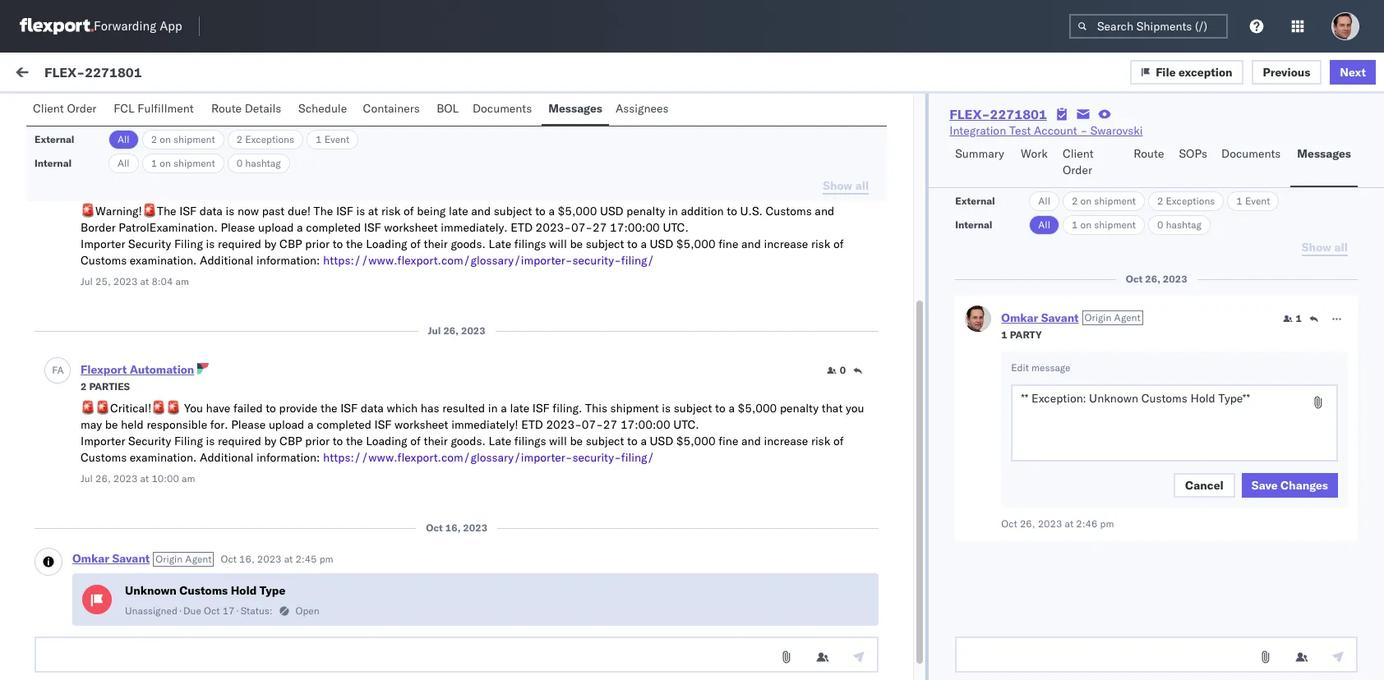Task type: vqa. For each thing, say whether or not it's contained in the screenshot.


Task type: locate. For each thing, give the bounding box(es) containing it.
flexport automation up 🚨🚨critical!🚨🚨
[[81, 363, 194, 378]]

0 vertical spatial client order
[[33, 101, 97, 116]]

filing inside 🚨🚨critical!🚨🚨 you have failed to provide the isf data which has resulted in a late isf filing. this shipment is subject to a $5,000 penalty that you may be held responsible for. please upload a completed isf worksheet immediately! etd 2023-07-27 17:00:00 utc. importer security filing is required by cbp prior to the loading of their goods. late filings will be subject to a usd $5,000 fine and increase risk of customs examination. additional information: https://www.flexport.com/glossary/importer-security-filing/ jul 26, 2023 at 10:00 am
[[174, 434, 203, 449]]

1 filing from the top
[[174, 237, 203, 252]]

1 on shipment up oct 26, 2023 at the top of page
[[1072, 219, 1136, 231]]

1 horizontal spatial client order button
[[1056, 139, 1127, 187]]

1 fine from the top
[[719, 237, 739, 252]]

all
[[118, 133, 130, 146], [118, 157, 130, 169], [1039, 195, 1051, 207], [1039, 219, 1051, 231]]

2023 inside 🚨🚨critical!🚨🚨 you have failed to provide the isf data which has resulted in a late isf filing. this shipment is subject to a $5,000 penalty that you may be held responsible for. please upload a completed isf worksheet immediately! etd 2023-07-27 17:00:00 utc. importer security filing is required by cbp prior to the loading of their goods. late filings will be subject to a usd $5,000 fine and increase risk of customs examination. additional information: https://www.flexport.com/glossary/importer-security-filing/ jul 26, 2023 at 10:00 am
[[113, 473, 138, 485]]

flexport up "comment"
[[81, 165, 127, 180]]

will inside importer security filing is required by cbp prior to the loading of their goods. late filings will be subject to a usd $5,000 fine and increase risk of customs examination. additional information: https://www.flexport.com/glossary/importer-security-filing/
[[549, 237, 567, 252]]

1 automation from the top
[[130, 165, 194, 180]]

f down i at the bottom of the page
[[52, 364, 57, 376]]

status: for worksheet
[[237, 105, 269, 117]]

may down occurs
[[122, 639, 144, 654]]

1 vertical spatial increase
[[764, 434, 808, 449]]

2:45
[[546, 502, 571, 517], [296, 553, 317, 566], [546, 609, 571, 624]]

2 flexport from the top
[[81, 363, 127, 378]]

0 vertical spatial pm
[[1100, 518, 1114, 530]]

work down swarovski
[[1107, 142, 1128, 155]]

upload inside 🚨🚨critical!🚨🚨 you have failed to provide the isf data which has resulted in a late isf filing. this shipment is subject to a $5,000 penalty that you may be held responsible for. please upload a completed isf worksheet immediately! etd 2023-07-27 17:00:00 utc. importer security filing is required by cbp prior to the loading of their goods. late filings will be subject to a usd $5,000 fine and increase risk of customs examination. additional information: https://www.flexport.com/glossary/importer-security-filing/ jul 26, 2023 at 10:00 am
[[269, 418, 304, 433]]

information:
[[257, 253, 320, 268], [257, 451, 320, 465]]

missing
[[125, 84, 168, 98]]

u.s.
[[740, 204, 763, 219]]

0 horizontal spatial 16,
[[239, 553, 255, 566]]

been
[[354, 607, 380, 622]]

1 2023, from the top
[[511, 251, 543, 266]]

cancel button
[[1174, 474, 1236, 498]]

1 vertical spatial this
[[49, 532, 71, 547]]

data inside 🚨warning!🚨the isf data is now past due! the isf is at risk of being late and subject to a $5,000 usd penalty in addition to u.s. customs and border patrolexamination. please upload a completed isf worksheet immediately. etd 2023-07-27 17:00:00 utc.
[[200, 204, 223, 219]]

1 f a from the top
[[52, 167, 64, 179]]

route details button
[[205, 94, 292, 126]]

work for related
[[1107, 142, 1128, 155]]

this
[[198, 532, 218, 547], [100, 639, 119, 654]]

1 horizontal spatial pm
[[1100, 518, 1114, 530]]

0 horizontal spatial late
[[449, 204, 468, 219]]

cbp down due!
[[280, 237, 302, 252]]

flex- up 2:46 at the right of page
[[1069, 502, 1104, 517]]

0 vertical spatial utc.
[[663, 220, 689, 235]]

1 flexport from the top
[[81, 165, 127, 180]]

this up note
[[49, 623, 71, 638]]

at for oct 16, 2023 at 2:45 pm
[[284, 553, 293, 566]]

2 flexport automation from the top
[[81, 363, 194, 378]]

1 vertical spatial open
[[296, 605, 320, 617]]

omkar savant button up the party
[[1002, 311, 1079, 326]]

omkar savant down 25,
[[80, 315, 153, 329]]

file
[[1156, 65, 1176, 79]]

forwarding app
[[94, 18, 182, 34]]

0 hashtag up 'now'
[[236, 157, 281, 169]]

1 vertical spatial loading
[[366, 434, 407, 449]]

deal
[[125, 532, 147, 547]]

pm for oct 26, 2023 at 2:46 pm
[[1100, 518, 1114, 530]]

0 horizontal spatial flex-2271801
[[44, 64, 142, 80]]

1 oct 26, 2023, 2:45 pm pdt from the top
[[468, 502, 615, 517]]

by inside 🚨🚨critical!🚨🚨 you have failed to provide the isf data which has resulted in a late isf filing. this shipment is subject to a $5,000 penalty that you may be held responsible for. please upload a completed isf worksheet immediately! etd 2023-07-27 17:00:00 utc. importer security filing is required by cbp prior to the loading of their goods. late filings will be subject to a usd $5,000 fine and increase risk of customs examination. additional information: https://www.flexport.com/glossary/importer-security-filing/ jul 26, 2023 at 10:00 am
[[264, 434, 277, 449]]

automation
[[130, 165, 194, 180], [130, 363, 194, 378]]

2 goods. from the top
[[451, 434, 486, 449]]

usd inside importer security filing is required by cbp prior to the loading of their goods. late filings will be subject to a usd $5,000 fine and increase risk of customs examination. additional information: https://www.flexport.com/glossary/importer-security-filing/
[[650, 237, 674, 252]]

1 security from the top
[[128, 237, 171, 252]]

omkar savant button
[[1002, 311, 1079, 326], [72, 552, 150, 567]]

may inside 🚨🚨critical!🚨🚨 you have failed to provide the isf data which has resulted in a late isf filing. this shipment is subject to a $5,000 penalty that you may be held responsible for. please upload a completed isf worksheet immediately! etd 2023-07-27 17:00:00 utc. importer security filing is required by cbp prior to the loading of their goods. late filings will be subject to a usd $5,000 fine and increase risk of customs examination. additional information: https://www.flexport.com/glossary/importer-security-filing/ jul 26, 2023 at 10:00 am
[[81, 418, 102, 433]]

2 increase from the top
[[764, 434, 808, 449]]

1 by from the top
[[264, 237, 277, 252]]

1 2 parties from the top
[[81, 183, 130, 196]]

6 omkar savant from the top
[[80, 580, 153, 594]]

07-
[[571, 220, 593, 235], [582, 418, 603, 433]]

2 exceptions down sops button
[[1158, 195, 1215, 207]]

3 2023, from the top
[[511, 409, 543, 423]]

2 458574 from the top
[[1104, 502, 1146, 517]]

late inside 🚨🚨critical!🚨🚨 you have failed to provide the isf data which has resulted in a late isf filing. this shipment is subject to a $5,000 penalty that you may be held responsible for. please upload a completed isf worksheet immediately! etd 2023-07-27 17:00:00 utc. importer security filing is required by cbp prior to the loading of their goods. late filings will be subject to a usd $5,000 fine and increase risk of customs examination. additional information: https://www.flexport.com/glossary/importer-security-filing/ jul 26, 2023 at 10:00 am
[[510, 401, 530, 416]]

late for a
[[510, 401, 530, 416]]

this inside 🚨🚨critical!🚨🚨 you have failed to provide the isf data which has resulted in a late isf filing. this shipment is subject to a $5,000 penalty that you may be held responsible for. please upload a completed isf worksheet immediately! etd 2023-07-27 17:00:00 utc. importer security filing is required by cbp prior to the loading of their goods. late filings will be subject to a usd $5,000 fine and increase risk of customs examination. additional information: https://www.flexport.com/glossary/importer-security-filing/ jul 26, 2023 at 10:00 am
[[585, 401, 608, 416]]

your right status
[[410, 655, 433, 670]]

1 vertical spatial has
[[333, 607, 351, 622]]

etd inside 🚨🚨critical!🚨🚨 you have failed to provide the isf data which has resulted in a late isf filing. this shipment is subject to a $5,000 penalty that you may be held responsible for. please upload a completed isf worksheet immediately! etd 2023-07-27 17:00:00 utc. importer security filing is required by cbp prior to the loading of their goods. late filings will be subject to a usd $5,000 fine and increase risk of customs examination. additional information: https://www.flexport.com/glossary/importer-security-filing/ jul 26, 2023 at 10:00 am
[[521, 418, 543, 433]]

in inside 🚨🚨critical!🚨🚨 you have failed to provide the isf data which has resulted in a late isf filing. this shipment is subject to a $5,000 penalty that you may be held responsible for. please upload a completed isf worksheet immediately! etd 2023-07-27 17:00:00 utc. importer security filing is required by cbp prior to the loading of their goods. late filings will be subject to a usd $5,000 fine and increase risk of customs examination. additional information: https://www.flexport.com/glossary/importer-security-filing/ jul 26, 2023 at 10:00 am
[[488, 401, 498, 416]]

flexport automation
[[81, 165, 194, 180], [81, 363, 194, 378]]

0 horizontal spatial data
[[200, 204, 223, 219]]

message for message list
[[191, 104, 239, 119]]

origin up unknown
[[156, 553, 183, 566]]

0 vertical spatial goods.
[[451, 237, 486, 252]]

1 security- from the top
[[573, 253, 621, 268]]

work button
[[1015, 139, 1056, 187]]

that for this
[[76, 639, 97, 654]]

flexport automation button for patrolexamination.
[[81, 165, 194, 180]]

2271801 up missing
[[85, 64, 142, 80]]

may inside are notifying you that your shipment, k & k, devan has been delayed. this often occurs when unloading cargo takes longer than expected. please note that this may impact your shipment's final delivery date. we appreciate your understanding and will update you with the status of your
[[122, 639, 144, 654]]

0 vertical spatial a
[[57, 167, 64, 179]]

at for jul 25, 2023 at 8:04 am
[[140, 276, 149, 288]]

1 vertical spatial that
[[158, 607, 180, 622]]

$5,000 inside importer security filing is required by cbp prior to the loading of their goods. late filings will be subject to a usd $5,000 fine and increase risk of customs examination. additional information: https://www.flexport.com/glossary/importer-security-filing/
[[676, 237, 716, 252]]

2 loading from the top
[[366, 434, 407, 449]]

2023 for oct 26, 2023
[[1163, 273, 1188, 285]]

1 vertical spatial pm
[[320, 553, 333, 566]]

open
[[292, 105, 316, 117], [296, 605, 320, 617]]

1 horizontal spatial 1 event
[[1237, 195, 1271, 207]]

increase inside 🚨🚨critical!🚨🚨 you have failed to provide the isf data which has resulted in a late isf filing. this shipment is subject to a $5,000 penalty that you may be held responsible for. please upload a completed isf worksheet immediately! etd 2023-07-27 17:00:00 utc. importer security filing is required by cbp prior to the loading of their goods. late filings will be subject to a usd $5,000 fine and increase risk of customs examination. additional information: https://www.flexport.com/glossary/importer-security-filing/ jul 26, 2023 at 10:00 am
[[764, 434, 808, 449]]

1 event
[[316, 133, 350, 146], [1237, 195, 1271, 207]]

1 examination. from the top
[[130, 253, 197, 268]]

please inside 🚨warning!🚨the isf data is now past due! the isf is at risk of being late and subject to a $5,000 usd penalty in addition to u.s. customs and border patrolexamination. please upload a completed isf worksheet immediately. etd 2023-07-27 17:00:00 utc.
[[221, 220, 255, 235]]

2 parties up 🚨warning!🚨the at the left top
[[81, 183, 130, 196]]

waka!
[[222, 421, 254, 436]]

that for you
[[822, 401, 843, 416]]

usd inside 🚨warning!🚨the isf data is now past due! the isf is at risk of being late and subject to a $5,000 usd penalty in addition to u.s. customs and border patrolexamination. please upload a completed isf worksheet immediately. etd 2023-07-27 17:00:00 utc.
[[600, 204, 624, 219]]

1 vertical spatial 07-
[[582, 418, 603, 433]]

5 pdt from the top
[[594, 609, 615, 624]]

2 by from the top
[[264, 434, 277, 449]]

omkar savant for comment
[[80, 157, 153, 172]]

this is a great deal and with this contract established, we will create a lucrative partnership.
[[49, 532, 415, 563]]

containers button
[[356, 94, 430, 126]]

utc. inside 🚨🚨critical!🚨🚨 you have failed to provide the isf data which has resulted in a late isf filing. this shipment is subject to a $5,000 penalty that you may be held responsible for. please upload a completed isf worksheet immediately! etd 2023-07-27 17:00:00 utc. importer security filing is required by cbp prior to the loading of their goods. late filings will be subject to a usd $5,000 fine and increase risk of customs examination. additional information: https://www.flexport.com/glossary/importer-security-filing/ jul 26, 2023 at 10:00 am
[[674, 418, 699, 433]]

you inside 🚨🚨critical!🚨🚨 you have failed to provide the isf data which has resulted in a late isf filing. this shipment is subject to a $5,000 penalty that you may be held responsible for. please upload a completed isf worksheet immediately! etd 2023-07-27 17:00:00 utc. importer security filing is required by cbp prior to the loading of their goods. late filings will be subject to a usd $5,000 fine and increase risk of customs examination. additional information: https://www.flexport.com/glossary/importer-security-filing/ jul 26, 2023 at 10:00 am
[[846, 401, 865, 416]]

0 vertical spatial late
[[489, 237, 512, 252]]

1 their from the top
[[424, 237, 448, 252]]

1 vertical spatial documents button
[[1215, 139, 1291, 187]]

may for be
[[81, 418, 102, 433]]

open for missing isf worksheet
[[292, 105, 316, 117]]

0 horizontal spatial messages
[[549, 101, 603, 116]]

0 vertical spatial loading
[[366, 237, 407, 252]]

1 required from the top
[[218, 237, 261, 252]]

2 2 parties button from the top
[[81, 379, 130, 394]]

and inside this is a great deal and with this contract established, we will create a lucrative partnership.
[[150, 532, 170, 547]]

automation for 🚨warning!🚨the
[[130, 165, 194, 180]]

in inside 🚨warning!🚨the isf data is now past due! the isf is at risk of being late and subject to a $5,000 usd penalty in addition to u.s. customs and border patrolexamination. please upload a completed isf worksheet immediately. etd 2023-07-27 17:00:00 utc.
[[668, 204, 678, 219]]

loading inside importer security filing is required by cbp prior to the loading of their goods. late filings will be subject to a usd $5,000 fine and increase risk of customs examination. additional information: https://www.flexport.com/glossary/importer-security-filing/
[[366, 237, 407, 252]]

2023,
[[511, 251, 543, 266], [511, 330, 543, 345], [511, 409, 543, 423], [511, 502, 543, 517], [511, 609, 543, 624]]

2 due from the top
[[183, 605, 201, 617]]

1 https://www.flexport.com/glossary/importer- from the top
[[323, 253, 573, 268]]

f a
[[52, 167, 64, 179], [52, 364, 64, 376]]

etd
[[511, 220, 533, 235], [521, 418, 543, 433]]

1 importer from the top
[[81, 237, 125, 252]]

update
[[255, 655, 291, 670]]

a up "comment"
[[57, 167, 64, 179]]

1 vertical spatial upload
[[269, 418, 304, 433]]

0 vertical spatial this
[[585, 401, 608, 416]]

utc.
[[663, 220, 689, 235], [674, 418, 699, 433]]

a
[[57, 167, 64, 179], [57, 364, 64, 376]]

1 increase from the top
[[764, 237, 808, 252]]

2 unassigned from the top
[[125, 605, 178, 617]]

due for customs
[[183, 605, 201, 617]]

26, inside 🚨🚨critical!🚨🚨 you have failed to provide the isf data which has resulted in a late isf filing. this shipment is subject to a $5,000 penalty that you may be held responsible for. please upload a completed isf worksheet immediately! etd 2023-07-27 17:00:00 utc. importer security filing is required by cbp prior to the loading of their goods. late filings will be subject to a usd $5,000 fine and increase risk of customs examination. additional information: https://www.flexport.com/glossary/importer-security-filing/ jul 26, 2023 at 10:00 am
[[95, 473, 111, 485]]

security down 'held'
[[128, 434, 171, 449]]

1 additional from the top
[[200, 253, 254, 268]]

2 late from the top
[[489, 434, 512, 449]]

0 vertical spatial may
[[81, 418, 102, 433]]

0 horizontal spatial message
[[51, 142, 90, 155]]

will inside this is a great deal and with this contract established, we will create a lucrative partnership.
[[352, 532, 370, 547]]

1 vertical spatial status:
[[241, 605, 273, 617]]

0 horizontal spatial route
[[211, 101, 242, 116]]

subject inside 🚨warning!🚨the isf data is now past due! the isf is at risk of being late and subject to a $5,000 usd penalty in addition to u.s. customs and border patrolexamination. please upload a completed isf worksheet immediately. etd 2023-07-27 17:00:00 utc.
[[494, 204, 532, 219]]

whatever floats your boat! waka waka!
[[49, 421, 254, 436]]

16, down contract
[[239, 553, 255, 566]]

due!
[[288, 204, 311, 219]]

2 vertical spatial am
[[182, 473, 195, 485]]

flex- up message
[[1069, 330, 1104, 345]]

0 vertical spatial exceptions
[[245, 133, 294, 146]]

1 horizontal spatial with
[[316, 655, 338, 670]]

8:04
[[152, 276, 173, 288]]

we
[[334, 532, 349, 547]]

1 information: from the top
[[257, 253, 320, 268]]

completed down the
[[306, 220, 361, 235]]

agent
[[1115, 312, 1141, 324], [185, 553, 212, 566]]

omkar savant for latent
[[80, 236, 153, 251]]

f for 🚨🚨critical!🚨🚨
[[52, 364, 57, 376]]

1 vertical spatial internal
[[35, 157, 72, 169]]

please inside are notifying you that your shipment, k & k, devan has been delayed. this often occurs when unloading cargo takes longer than expected. please note that this may impact your shipment's final delivery date. we appreciate your understanding and will update you with the status of your
[[407, 623, 442, 638]]

07- down filing.
[[582, 418, 603, 433]]

1 parties from the top
[[89, 183, 130, 196]]

pm down established,
[[320, 553, 333, 566]]

my
[[16, 63, 43, 86]]

17
[[223, 605, 235, 617]]

has inside 🚨🚨critical!🚨🚨 you have failed to provide the isf data which has resulted in a late isf filing. this shipment is subject to a $5,000 penalty that you may be held responsible for. please upload a completed isf worksheet immediately! etd 2023-07-27 17:00:00 utc. importer security filing is required by cbp prior to the loading of their goods. late filings will be subject to a usd $5,000 fine and increase risk of customs examination. additional information: https://www.flexport.com/glossary/importer-security-filing/ jul 26, 2023 at 10:00 am
[[421, 401, 440, 416]]

0 vertical spatial client
[[33, 101, 64, 116]]

16, for oct 16, 2023 at 2:45 pm
[[239, 553, 255, 566]]

their inside importer security filing is required by cbp prior to the loading of their goods. late filings will be subject to a usd $5,000 fine and increase risk of customs examination. additional information: https://www.flexport.com/glossary/importer-security-filing/
[[424, 237, 448, 252]]

2 required from the top
[[218, 434, 261, 449]]

1 0 button from the top
[[827, 167, 846, 180]]

filings inside 🚨🚨critical!🚨🚨 you have failed to provide the isf data which has resulted in a late isf filing. this shipment is subject to a $5,000 penalty that you may be held responsible for. please upload a completed isf worksheet immediately! etd 2023-07-27 17:00:00 utc. importer security filing is required by cbp prior to the loading of their goods. late filings will be subject to a usd $5,000 fine and increase risk of customs examination. additional information: https://www.flexport.com/glossary/importer-security-filing/ jul 26, 2023 at 10:00 am
[[515, 434, 546, 449]]

list
[[242, 104, 262, 119]]

https://www.flexport.com/glossary/importer- inside importer security filing is required by cbp prior to the loading of their goods. late filings will be subject to a usd $5,000 fine and increase risk of customs examination. additional information: https://www.flexport.com/glossary/importer-security-filing/
[[323, 253, 573, 268]]

1 vertical spatial fine
[[719, 434, 739, 449]]

5 pm from the top
[[574, 609, 591, 624]]

1 horizontal spatial penalty
[[780, 401, 819, 416]]

flexport automation button for held
[[81, 363, 194, 378]]

with inside are notifying you that your shipment, k & k, devan has been delayed. this often occurs when unloading cargo takes longer than expected. please note that this may impact your shipment's final delivery date. we appreciate your understanding and will update you with the status of your
[[316, 655, 338, 670]]

1 vertical spatial utc.
[[674, 418, 699, 433]]

2 down route button
[[1158, 195, 1164, 207]]

2 their from the top
[[424, 434, 448, 449]]

route down worksheet on the top of the page
[[211, 101, 242, 116]]

2 f from the top
[[52, 364, 57, 376]]

external left (3)
[[26, 104, 69, 119]]

0 vertical spatial parties
[[89, 183, 130, 196]]

0 horizontal spatial exceptions
[[245, 133, 294, 146]]

usd inside 🚨🚨critical!🚨🚨 you have failed to provide the isf data which has resulted in a late isf filing. this shipment is subject to a $5,000 penalty that you may be held responsible for. please upload a completed isf worksheet immediately! etd 2023-07-27 17:00:00 utc. importer security filing is required by cbp prior to the loading of their goods. late filings will be subject to a usd $5,000 fine and increase risk of customs examination. additional information: https://www.flexport.com/glossary/importer-security-filing/ jul 26, 2023 at 10:00 am
[[650, 434, 674, 449]]

1 flexport automation from the top
[[81, 165, 194, 180]]

4 omkar savant from the top
[[80, 393, 153, 408]]

3 pdt from the top
[[594, 409, 615, 423]]

0 vertical spatial messages
[[549, 101, 603, 116]]

17:00:00
[[610, 220, 660, 235], [621, 418, 671, 433]]

jul
[[204, 105, 216, 117], [81, 276, 93, 288], [428, 325, 441, 337], [81, 473, 93, 485]]

1 button
[[1283, 312, 1302, 326]]

past
[[262, 204, 285, 219]]

pm for that
[[574, 609, 591, 624]]

2 flex- 458574 from the top
[[1069, 502, 1146, 517]]

a
[[549, 204, 555, 219], [297, 220, 303, 235], [641, 237, 647, 252], [501, 401, 507, 416], [729, 401, 735, 416], [307, 418, 314, 433], [641, 434, 647, 449], [86, 532, 92, 547], [408, 532, 415, 547]]

1 filings from the top
[[515, 237, 546, 252]]

2 https://www.flexport.com/glossary/importer-security-filing/ link from the top
[[323, 451, 655, 465]]

0 vertical spatial that
[[822, 401, 843, 416]]

1 pm from the top
[[574, 251, 591, 266]]

external
[[26, 104, 69, 119], [35, 133, 74, 146], [956, 195, 995, 207]]

1 omkar savant from the top
[[80, 157, 153, 172]]

of inside are notifying you that your shipment, k & k, devan has been delayed. this often occurs when unloading cargo takes longer than expected. please note that this may impact your shipment's final delivery date. we appreciate your understanding and will update you with the status of your
[[397, 655, 407, 670]]

2 prior from the top
[[305, 434, 330, 449]]

at inside 🚨warning!🚨the isf data is now past due! the isf is at risk of being late and subject to a $5,000 usd penalty in addition to u.s. customs and border patrolexamination. please upload a completed isf worksheet immediately. etd 2023-07-27 17:00:00 utc.
[[368, 204, 378, 219]]

2 flexport automation button from the top
[[81, 363, 194, 378]]

cbp inside importer security filing is required by cbp prior to the loading of their goods. late filings will be subject to a usd $5,000 fine and increase risk of customs examination. additional information: https://www.flexport.com/glossary/importer-security-filing/
[[280, 237, 302, 252]]

worksheet down being
[[384, 220, 438, 235]]

1 vertical spatial work
[[1021, 146, 1048, 161]]

1 vertical spatial order
[[1063, 163, 1093, 178]]

importer down border
[[81, 237, 125, 252]]

$5,000 inside 🚨warning!🚨the isf data is now past due! the isf is at risk of being late and subject to a $5,000 usd penalty in addition to u.s. customs and border patrolexamination. please upload a completed isf worksheet immediately. etd 2023-07-27 17:00:00 utc.
[[558, 204, 597, 219]]

flexport automation button up 🚨🚨critical!🚨🚨
[[81, 363, 194, 378]]

2 cbp from the top
[[280, 434, 302, 449]]

3 pm from the top
[[574, 409, 591, 423]]

2 0 button from the top
[[827, 364, 846, 378]]

filings inside importer security filing is required by cbp prior to the loading of their goods. late filings will be subject to a usd $5,000 fine and increase risk of customs examination. additional information: https://www.flexport.com/glossary/importer-security-filing/
[[515, 237, 546, 252]]

0 vertical spatial omkar savant origin agent
[[1002, 311, 1141, 326]]

1 loading from the top
[[366, 237, 407, 252]]

0 vertical spatial be
[[570, 237, 583, 252]]

0 vertical spatial additional
[[200, 253, 254, 268]]

required inside importer security filing is required by cbp prior to the loading of their goods. late filings will be subject to a usd $5,000 fine and increase risk of customs examination. additional information: https://www.flexport.com/glossary/importer-security-filing/
[[218, 237, 261, 252]]

loading down which
[[366, 434, 407, 449]]

2 2023, from the top
[[511, 330, 543, 345]]

route for route details
[[211, 101, 242, 116]]

oct 26, 2023, 4:22 pm pdt
[[468, 251, 615, 266]]

etd inside 🚨warning!🚨the isf data is now past due! the isf is at risk of being late and subject to a $5,000 usd penalty in addition to u.s. customs and border patrolexamination. please upload a completed isf worksheet immediately. etd 2023-07-27 17:00:00 utc.
[[511, 220, 533, 235]]

2 examination. from the top
[[130, 451, 197, 465]]

f
[[52, 167, 57, 179], [52, 364, 57, 376]]

0 vertical spatial flexport automation
[[81, 165, 194, 180]]

1854269
[[1104, 330, 1154, 345]]

1 vertical spatial please
[[231, 418, 266, 433]]

0 vertical spatial cbp
[[280, 237, 302, 252]]

1 vertical spatial flexport automation
[[81, 363, 194, 378]]

i am
[[49, 342, 72, 357]]

late inside 🚨warning!🚨the isf data is now past due! the isf is at risk of being late and subject to a $5,000 usd penalty in addition to u.s. customs and border patrolexamination. please upload a completed isf worksheet immediately. etd 2023-07-27 17:00:00 utc.
[[449, 204, 468, 219]]

documents for the right documents button
[[1222, 146, 1281, 161]]

https://www.flexport.com/glossary/importer- down immediately!
[[323, 451, 573, 465]]

oct down immediately.
[[468, 251, 487, 266]]

which
[[387, 401, 418, 416]]

at inside 🚨🚨critical!🚨🚨 you have failed to provide the isf data which has resulted in a late isf filing. this shipment is subject to a $5,000 penalty that you may be held responsible for. please upload a completed isf worksheet immediately! etd 2023-07-27 17:00:00 utc. importer security filing is required by cbp prior to the loading of their goods. late filings will be subject to a usd $5,000 fine and increase risk of customs examination. additional information: https://www.flexport.com/glossary/importer-security-filing/ jul 26, 2023 at 10:00 am
[[140, 473, 149, 485]]

27 right 3:30
[[603, 418, 618, 433]]

is inside this is a great deal and with this contract established, we will create a lucrative partnership.
[[74, 532, 83, 547]]

1 horizontal spatial route
[[1134, 146, 1165, 161]]

additional
[[200, 253, 254, 268], [200, 451, 254, 465]]

customs down floats
[[81, 451, 127, 465]]

omkar savant down border
[[80, 236, 153, 251]]

1 vertical spatial https://www.flexport.com/glossary/importer-
[[323, 451, 573, 465]]

2023 for jul 25, 2023 at 8:04 am
[[113, 276, 138, 288]]

flexport automation up 🚨warning!🚨the at the left top
[[81, 165, 194, 180]]

2 a from the top
[[57, 364, 64, 376]]

1 vertical spatial 2023-
[[546, 418, 582, 433]]

1
[[316, 133, 322, 146], [151, 157, 157, 169], [1237, 195, 1243, 207], [1072, 219, 1078, 231], [1296, 312, 1302, 325], [1002, 329, 1008, 341]]

are notifying you that your shipment, k & k, devan has been delayed. this often occurs when unloading cargo takes longer than expected. please note that this may impact your shipment's final delivery date. we appreciate your understanding and will update you with the status of your
[[49, 607, 442, 670]]

exceptions down details
[[245, 133, 294, 146]]

16, for oct 16, 2023
[[445, 522, 461, 535]]

1 vertical spatial filings
[[515, 434, 546, 449]]

1 vertical spatial f a
[[52, 364, 64, 376]]

1 f from the top
[[52, 167, 57, 179]]

2 security from the top
[[128, 434, 171, 449]]

with inside this is a great deal and with this contract established, we will create a lucrative partnership.
[[173, 532, 195, 547]]

late down immediately.
[[489, 237, 512, 252]]

1 horizontal spatial 2 exceptions
[[1158, 195, 1215, 207]]

1 horizontal spatial may
[[122, 639, 144, 654]]

documents
[[473, 101, 532, 116], [1222, 146, 1281, 161]]

and inside are notifying you that your shipment, k & k, devan has been delayed. this often occurs when unloading cargo takes longer than expected. please note that this may impact your shipment's final delivery date. we appreciate your understanding and will update you with the status of your
[[212, 655, 231, 670]]

f a up "comment"
[[52, 167, 64, 179]]

this inside are notifying you that your shipment, k & k, devan has been delayed. this often occurs when unloading cargo takes longer than expected. please note that this may impact your shipment's final delivery date. we appreciate your understanding and will update you with the status of your
[[100, 639, 119, 654]]

2 https://www.flexport.com/glossary/importer- from the top
[[323, 451, 573, 465]]

oct 26, 2023
[[1126, 273, 1188, 285]]

prior inside importer security filing is required by cbp prior to the loading of their goods. late filings will be subject to a usd $5,000 fine and increase risk of customs examination. additional information: https://www.flexport.com/glossary/importer-security-filing/
[[305, 237, 330, 252]]

security- down filing.
[[573, 451, 621, 465]]

pm for oct 16, 2023 at 2:45 pm
[[320, 553, 333, 566]]

worksheet inside 🚨warning!🚨the isf data is now past due! the isf is at risk of being late and subject to a $5,000 usd penalty in addition to u.s. customs and border patrolexamination. please upload a completed isf worksheet immediately. etd 2023-07-27 17:00:00 utc.
[[384, 220, 438, 235]]

date.
[[340, 639, 367, 654]]

0 vertical spatial status:
[[237, 105, 269, 117]]

message inside button
[[191, 104, 239, 119]]

by down past
[[264, 237, 277, 252]]

at right the
[[368, 204, 378, 219]]

omkar savant for are
[[80, 580, 153, 594]]

2 parties from the top
[[89, 381, 130, 393]]

0 vertical spatial 0 hashtag
[[236, 157, 281, 169]]

0 vertical spatial their
[[424, 237, 448, 252]]

1 vertical spatial 16,
[[239, 553, 255, 566]]

jul inside 🚨🚨critical!🚨🚨 you have failed to provide the isf data which has resulted in a late isf filing. this shipment is subject to a $5,000 penalty that you may be held responsible for. please upload a completed isf worksheet immediately! etd 2023-07-27 17:00:00 utc. importer security filing is required by cbp prior to the loading of their goods. late filings will be subject to a usd $5,000 fine and increase risk of customs examination. additional information: https://www.flexport.com/glossary/importer-security-filing/ jul 26, 2023 at 10:00 am
[[81, 473, 93, 485]]

0 vertical spatial f
[[52, 167, 57, 179]]

1 filing/ from the top
[[621, 253, 655, 268]]

0 vertical spatial required
[[218, 237, 261, 252]]

required down for.
[[218, 434, 261, 449]]

1 2 parties button from the top
[[81, 182, 130, 197]]

2023
[[1163, 273, 1188, 285], [113, 276, 138, 288], [461, 325, 486, 337], [113, 473, 138, 485], [1038, 518, 1063, 530], [463, 522, 488, 535], [257, 553, 282, 566]]

exceptions down sops button
[[1166, 195, 1215, 207]]

be
[[570, 237, 583, 252], [105, 418, 118, 433], [570, 434, 583, 449]]

hashtag up past
[[245, 157, 281, 169]]

1 vertical spatial their
[[424, 434, 448, 449]]

2 f a from the top
[[52, 364, 64, 376]]

2 resize handle column header from the left
[[741, 137, 761, 681]]

2 information: from the top
[[257, 451, 320, 465]]

1 vertical spatial information:
[[257, 451, 320, 465]]

5 2023, from the top
[[511, 609, 543, 624]]

1 horizontal spatial work
[[1021, 146, 1048, 161]]

message down the external (3) button
[[51, 142, 90, 155]]

documents right sops
[[1222, 146, 1281, 161]]

0 vertical spatial oct 26, 2023, 2:45 pm pdt
[[468, 502, 615, 517]]

automation up 🚨🚨critical!🚨🚨
[[130, 363, 194, 378]]

1 a from the top
[[57, 167, 64, 179]]

filings down 🚨warning!🚨the isf data is now past due! the isf is at risk of being late and subject to a $5,000 usd penalty in addition to u.s. customs and border patrolexamination. please upload a completed isf worksheet immediately. etd 2023-07-27 17:00:00 utc.
[[515, 237, 546, 252]]

0 horizontal spatial event
[[324, 133, 350, 146]]

savant up 'held'
[[117, 393, 153, 408]]

0 vertical spatial upload
[[258, 220, 294, 235]]

required inside 🚨🚨critical!🚨🚨 you have failed to provide the isf data which has resulted in a late isf filing. this shipment is subject to a $5,000 penalty that you may be held responsible for. please upload a completed isf worksheet immediately! etd 2023-07-27 17:00:00 utc. importer security filing is required by cbp prior to the loading of their goods. late filings will be subject to a usd $5,000 fine and increase risk of customs examination. additional information: https://www.flexport.com/glossary/importer-security-filing/ jul 26, 2023 at 10:00 am
[[218, 434, 261, 449]]

0 horizontal spatial has
[[333, 607, 351, 622]]

loading down 🚨warning!🚨the isf data is now past due! the isf is at risk of being late and subject to a $5,000 usd penalty in addition to u.s. customs and border patrolexamination. please upload a completed isf worksheet immediately. etd 2023-07-27 17:00:00 utc.
[[366, 237, 407, 252]]

2 omkar savant from the top
[[80, 236, 153, 251]]

2 additional from the top
[[200, 451, 254, 465]]

in up immediately!
[[488, 401, 498, 416]]

4 2023, from the top
[[511, 502, 543, 517]]

at down established,
[[284, 553, 293, 566]]

omkar savant origin agent down deal at the bottom of the page
[[72, 552, 212, 567]]

2 exceptions down list
[[236, 133, 294, 146]]

pm for boat!
[[574, 409, 591, 423]]

2 automation from the top
[[130, 363, 194, 378]]

0 vertical spatial https://www.flexport.com/glossary/importer-security-filing/ link
[[323, 253, 655, 268]]

https://www.flexport.com/glossary/importer-security-filing/ link down immediately.
[[323, 253, 655, 268]]

0 horizontal spatial client
[[33, 101, 64, 116]]

origin
[[1085, 312, 1112, 324], [156, 553, 183, 566]]

2:46
[[1076, 518, 1098, 530]]

resize handle column header
[[441, 137, 461, 681], [741, 137, 761, 681], [1042, 137, 1062, 681], [1343, 137, 1362, 681]]

0 hashtag up oct 26, 2023 at the top of page
[[1158, 219, 1202, 231]]

by inside importer security filing is required by cbp prior to the loading of their goods. late filings will be subject to a usd $5,000 fine and increase risk of customs examination. additional information: https://www.flexport.com/glossary/importer-security-filing/
[[264, 237, 277, 252]]

assignees
[[616, 101, 669, 116]]

late up immediately!
[[510, 401, 530, 416]]

their inside 🚨🚨critical!🚨🚨 you have failed to provide the isf data which has resulted in a late isf filing. this shipment is subject to a $5,000 penalty that you may be held responsible for. please upload a completed isf worksheet immediately! etd 2023-07-27 17:00:00 utc. importer security filing is required by cbp prior to the loading of their goods. late filings will be subject to a usd $5,000 fine and increase risk of customs examination. additional information: https://www.flexport.com/glossary/importer-security-filing/ jul 26, 2023 at 10:00 am
[[424, 434, 448, 449]]

may left 'held'
[[81, 418, 102, 433]]

parties
[[89, 183, 130, 196], [89, 381, 130, 393]]

pdt for latent messaging test.
[[594, 251, 615, 266]]

and
[[471, 204, 491, 219], [815, 204, 835, 219], [742, 237, 761, 252], [742, 434, 761, 449], [150, 532, 170, 547], [212, 655, 231, 670]]

1 due from the top
[[183, 105, 201, 117]]

2023 for oct 26, 2023 at 2:46 pm
[[1038, 518, 1063, 530]]

app
[[160, 18, 182, 34]]

3 omkar savant from the top
[[80, 315, 153, 329]]

am inside 🚨🚨critical!🚨🚨 you have failed to provide the isf data which has resulted in a late isf filing. this shipment is subject to a $5,000 penalty that you may be held responsible for. please upload a completed isf worksheet immediately! etd 2023-07-27 17:00:00 utc. importer security filing is required by cbp prior to the loading of their goods. late filings will be subject to a usd $5,000 fine and increase risk of customs examination. additional information: https://www.flexport.com/glossary/importer-security-filing/ jul 26, 2023 at 10:00 am
[[182, 473, 195, 485]]

at left the 8:04
[[140, 276, 149, 288]]

2
[[151, 133, 157, 146], [236, 133, 243, 146], [81, 183, 87, 196], [1072, 195, 1078, 207], [1158, 195, 1164, 207], [81, 381, 87, 393]]

examination. inside importer security filing is required by cbp prior to the loading of their goods. late filings will be subject to a usd $5,000 fine and increase risk of customs examination. additional information: https://www.flexport.com/glossary/importer-security-filing/
[[130, 253, 197, 268]]

internal inside button
[[110, 104, 151, 119]]

k,
[[284, 607, 296, 622]]

1 vertical spatial data
[[361, 401, 384, 416]]

2 pdt from the top
[[594, 330, 615, 345]]

2 filing/ from the top
[[621, 451, 655, 465]]

risk
[[381, 204, 401, 219], [811, 237, 831, 252], [811, 434, 831, 449]]

often
[[74, 623, 102, 638]]

0 horizontal spatial with
[[173, 532, 195, 547]]

1 inside 'button'
[[1002, 329, 1008, 341]]

1 horizontal spatial omkar savant button
[[1002, 311, 1079, 326]]

worksheet
[[191, 84, 250, 98]]

fcl
[[114, 101, 135, 116]]

0 vertical spatial fine
[[719, 237, 739, 252]]

1 resize handle column header from the left
[[441, 137, 461, 681]]

2 on shipment down unassigned due jul 25
[[151, 133, 215, 146]]

am right i at the bottom of the page
[[56, 342, 72, 357]]

0 vertical spatial external
[[26, 104, 69, 119]]

of inside 🚨warning!🚨the isf data is now past due! the isf is at risk of being late and subject to a $5,000 usd penalty in addition to u.s. customs and border patrolexamination. please upload a completed isf worksheet immediately. etd 2023-07-27 17:00:00 utc.
[[404, 204, 414, 219]]

route details
[[211, 101, 281, 116]]

1 flexport automation button from the top
[[81, 165, 194, 180]]

customs right the u.s.
[[766, 204, 812, 219]]

omkar down 25,
[[80, 315, 114, 329]]

None text field
[[956, 637, 1358, 673]]

am right 10:00
[[182, 473, 195, 485]]

has right which
[[421, 401, 440, 416]]

with right deal at the bottom of the page
[[173, 532, 195, 547]]

0 vertical spatial has
[[421, 401, 440, 416]]

1366815
[[1104, 409, 1154, 423]]

security down patrolexamination.
[[128, 237, 171, 252]]

a for 🚨warning!🚨the
[[57, 167, 64, 179]]

0 vertical spatial 07-
[[571, 220, 593, 235]]

partnership.
[[97, 548, 161, 563]]

1 horizontal spatial this
[[198, 532, 218, 547]]

messages for bottommost 'messages' button
[[1298, 146, 1352, 161]]

4 pdt from the top
[[594, 502, 615, 517]]

27 inside 🚨🚨critical!🚨🚨 you have failed to provide the isf data which has resulted in a late isf filing. this shipment is subject to a $5,000 penalty that you may be held responsible for. please upload a completed isf worksheet immediately! etd 2023-07-27 17:00:00 utc. importer security filing is required by cbp prior to the loading of their goods. late filings will be subject to a usd $5,000 fine and increase risk of customs examination. additional information: https://www.flexport.com/glossary/importer-security-filing/ jul 26, 2023 at 10:00 am
[[603, 418, 618, 433]]

next button
[[1330, 60, 1376, 84]]

2 horizontal spatial that
[[822, 401, 843, 416]]

fcl fulfillment button
[[107, 94, 205, 126]]

shipment inside 🚨🚨critical!🚨🚨 you have failed to provide the isf data which has resulted in a late isf filing. this shipment is subject to a $5,000 penalty that you may be held responsible for. please upload a completed isf worksheet immediately! etd 2023-07-27 17:00:00 utc. importer security filing is required by cbp prior to the loading of their goods. late filings will be subject to a usd $5,000 fine and increase risk of customs examination. additional information: https://www.flexport.com/glossary/importer-security-filing/ jul 26, 2023 at 10:00 am
[[611, 401, 659, 416]]

messaging
[[86, 264, 141, 278]]

held
[[121, 418, 144, 433]]

has inside are notifying you that your shipment, k & k, devan has been delayed. this often occurs when unloading cargo takes longer than expected. please note that this may impact your shipment's final delivery date. we appreciate your understanding and will update you with the status of your
[[333, 607, 351, 622]]

client order button
[[26, 94, 107, 126], [1056, 139, 1127, 187]]

1 prior from the top
[[305, 237, 330, 252]]

2 importer from the top
[[81, 434, 125, 449]]

07- inside 🚨🚨critical!🚨🚨 you have failed to provide the isf data which has resulted in a late isf filing. this shipment is subject to a $5,000 penalty that you may be held responsible for. please upload a completed isf worksheet immediately! etd 2023-07-27 17:00:00 utc. importer security filing is required by cbp prior to the loading of their goods. late filings will be subject to a usd $5,000 fine and increase risk of customs examination. additional information: https://www.flexport.com/glossary/importer-security-filing/ jul 26, 2023 at 10:00 am
[[582, 418, 603, 433]]

by right the "waka!"
[[264, 434, 277, 449]]

item/shipment
[[1131, 142, 1198, 155]]

2023, for latent messaging test.
[[511, 251, 543, 266]]

data left which
[[361, 401, 384, 416]]

1 vertical spatial in
[[488, 401, 498, 416]]

1 goods. from the top
[[451, 237, 486, 252]]

1 unassigned from the top
[[125, 105, 178, 117]]

None text field
[[35, 637, 879, 673]]

open for unknown customs hold type
[[296, 605, 320, 617]]

1 cbp from the top
[[280, 237, 302, 252]]

work for my
[[47, 63, 89, 86]]

1 late from the top
[[489, 237, 512, 252]]

route down swarovski
[[1134, 146, 1165, 161]]

this inside are notifying you that your shipment, k & k, devan has been delayed. this often occurs when unloading cargo takes longer than expected. please note that this may impact your shipment's final delivery date. we appreciate your understanding and will update you with the status of your
[[49, 623, 71, 638]]

2023- down filing.
[[546, 418, 582, 433]]

2 down the 'internal (0)' button
[[151, 133, 157, 146]]

has for been
[[333, 607, 351, 622]]

2 2 parties from the top
[[81, 381, 130, 393]]

2023 for oct 16, 2023 at 2:45 pm
[[257, 553, 282, 566]]

f a down i am
[[52, 364, 64, 376]]

0 vertical spatial 2023-
[[536, 220, 571, 235]]

0 horizontal spatial origin
[[156, 553, 183, 566]]

omkar savant origin agent up flex- 1854269
[[1002, 311, 1141, 326]]

examination. inside 🚨🚨critical!🚨🚨 you have failed to provide the isf data which has resulted in a late isf filing. this shipment is subject to a $5,000 penalty that you may be held responsible for. please upload a completed isf worksheet immediately! etd 2023-07-27 17:00:00 utc. importer security filing is required by cbp prior to the loading of their goods. late filings will be subject to a usd $5,000 fine and increase risk of customs examination. additional information: https://www.flexport.com/glossary/importer-security-filing/ jul 26, 2023 at 10:00 am
[[130, 451, 197, 465]]

has for resulted
[[421, 401, 440, 416]]

1 horizontal spatial 16,
[[445, 522, 461, 535]]

0 button
[[827, 167, 846, 180], [827, 364, 846, 378]]

pdt for boat!
[[594, 409, 615, 423]]

07- up oct 26, 2023, 4:22 pm pdt
[[571, 220, 593, 235]]

to
[[535, 204, 546, 219], [727, 204, 737, 219], [333, 237, 343, 252], [627, 237, 638, 252], [266, 401, 276, 416], [715, 401, 726, 416], [333, 434, 343, 449], [627, 434, 638, 449]]

flexport up 🚨🚨critical!🚨🚨
[[81, 363, 127, 378]]

security- right 4:22
[[573, 253, 621, 268]]

by
[[264, 237, 277, 252], [264, 434, 277, 449]]

2 filings from the top
[[515, 434, 546, 449]]

1 horizontal spatial that
[[158, 607, 180, 622]]

immediately!
[[452, 418, 518, 433]]

omkar savant up floats
[[80, 393, 153, 408]]

work down integration test account - swarovski
[[1021, 146, 1048, 161]]

this left contract
[[198, 532, 218, 547]]

has up than
[[333, 607, 351, 622]]

filings
[[515, 237, 546, 252], [515, 434, 546, 449]]

2 security- from the top
[[573, 451, 621, 465]]

2 filing from the top
[[174, 434, 203, 449]]

unknown
[[125, 584, 177, 599]]

may
[[81, 418, 102, 433], [122, 639, 144, 654]]

1 horizontal spatial in
[[668, 204, 678, 219]]

1 vertical spatial oct 26, 2023, 2:45 pm pdt
[[468, 609, 615, 624]]

0 vertical spatial you
[[846, 401, 865, 416]]

customs inside 🚨🚨critical!🚨🚨 you have failed to provide the isf data which has resulted in a late isf filing. this shipment is subject to a $5,000 penalty that you may be held responsible for. please upload a completed isf worksheet immediately! etd 2023-07-27 17:00:00 utc. importer security filing is required by cbp prior to the loading of their goods. late filings will be subject to a usd $5,000 fine and increase risk of customs examination. additional information: https://www.flexport.com/glossary/importer-security-filing/ jul 26, 2023 at 10:00 am
[[81, 451, 127, 465]]

a for 🚨🚨critical!🚨🚨
[[57, 364, 64, 376]]

1 pdt from the top
[[594, 251, 615, 266]]

- inside 'link'
[[1081, 123, 1088, 138]]

prior inside 🚨🚨critical!🚨🚨 you have failed to provide the isf data which has resulted in a late isf filing. this shipment is subject to a $5,000 penalty that you may be held responsible for. please upload a completed isf worksheet immediately! etd 2023-07-27 17:00:00 utc. importer security filing is required by cbp prior to the loading of their goods. late filings will be subject to a usd $5,000 fine and increase risk of customs examination. additional information: https://www.flexport.com/glossary/importer-security-filing/ jul 26, 2023 at 10:00 am
[[305, 434, 330, 449]]

0 vertical spatial origin
[[1085, 312, 1112, 324]]

2 fine from the top
[[719, 434, 739, 449]]

your down 🚨🚨critical!🚨🚨
[[134, 421, 157, 436]]

flexport automation button
[[81, 165, 194, 180], [81, 363, 194, 378]]

etd left 3:30
[[521, 418, 543, 433]]

f a for 🚨warning!🚨the
[[52, 167, 64, 179]]

status:
[[237, 105, 269, 117], [241, 605, 273, 617]]

unassigned for unknown
[[125, 605, 178, 617]]

examination. up the 8:04
[[130, 253, 197, 268]]

0 vertical spatial due
[[183, 105, 201, 117]]

fulfillment
[[138, 101, 194, 116]]

2023 for jul 26, 2023
[[461, 325, 486, 337]]



Task type: describe. For each thing, give the bounding box(es) containing it.
1 horizontal spatial you
[[294, 655, 313, 670]]

risk inside importer security filing is required by cbp prior to the loading of their goods. late filings will be subject to a usd $5,000 fine and increase risk of customs examination. additional information: https://www.flexport.com/glossary/importer-security-filing/
[[811, 237, 831, 252]]

🚨🚨critical!🚨🚨
[[81, 401, 181, 416]]

0 horizontal spatial you
[[137, 607, 155, 622]]

- for oct 26, 2023, 3:30 pm pdt
[[769, 409, 776, 423]]

contract
[[221, 532, 264, 547]]

0 vertical spatial flex-2271801
[[44, 64, 142, 80]]

2 parties button for 🚨🚨critical!🚨🚨
[[81, 379, 130, 394]]

1 vertical spatial client order button
[[1056, 139, 1127, 187]]

0 horizontal spatial client order
[[33, 101, 97, 116]]

goods. inside importer security filing is required by cbp prior to the loading of their goods. late filings will be subject to a usd $5,000 fine and increase risk of customs examination. additional information: https://www.flexport.com/glossary/importer-security-filing/
[[451, 237, 486, 252]]

previous button
[[1252, 60, 1322, 84]]

expected.
[[353, 623, 404, 638]]

completed inside 🚨🚨critical!🚨🚨 you have failed to provide the isf data which has resulted in a late isf filing. this shipment is subject to a $5,000 penalty that you may be held responsible for. please upload a completed isf worksheet immediately! etd 2023-07-27 17:00:00 utc. importer security filing is required by cbp prior to the loading of their goods. late filings will be subject to a usd $5,000 fine and increase risk of customs examination. additional information: https://www.flexport.com/glossary/importer-security-filing/ jul 26, 2023 at 10:00 am
[[317, 418, 372, 433]]

create
[[373, 532, 405, 547]]

for.
[[210, 418, 228, 433]]

1 flex- 458574 from the top
[[1069, 173, 1146, 188]]

edit message
[[1011, 362, 1071, 374]]

2023, for that
[[511, 609, 543, 624]]

border
[[81, 220, 116, 235]]

omkar down great
[[72, 552, 109, 567]]

07- inside 🚨warning!🚨the isf data is now past due! the isf is at risk of being late and subject to a $5,000 usd penalty in addition to u.s. customs and border patrolexamination. please upload a completed isf worksheet immediately. etd 2023-07-27 17:00:00 utc.
[[571, 220, 593, 235]]

3 resize handle column header from the left
[[1042, 137, 1062, 681]]

due for isf
[[183, 105, 201, 117]]

late for being
[[449, 204, 468, 219]]

oct left 17
[[204, 605, 220, 617]]

1 vertical spatial external
[[35, 133, 74, 146]]

savant down whatever floats your boat! waka waka!
[[117, 473, 153, 487]]

omkar savant for i
[[80, 315, 153, 329]]

1 vertical spatial omkar savant origin agent
[[72, 552, 212, 567]]

oct down contract
[[221, 553, 237, 566]]

savant down 🚨warning!🚨the at the left top
[[117, 236, 153, 251]]

and inside importer security filing is required by cbp prior to the loading of their goods. late filings will be subject to a usd $5,000 fine and increase risk of customs examination. additional information: https://www.flexport.com/glossary/importer-security-filing/
[[742, 237, 761, 252]]

customs inside 🚨warning!🚨the isf data is now past due! the isf is at risk of being late and subject to a $5,000 usd penalty in addition to u.s. customs and border patrolexamination. please upload a completed isf worksheet immediately. etd 2023-07-27 17:00:00 utc.
[[766, 204, 812, 219]]

late inside importer security filing is required by cbp prior to the loading of their goods. late filings will be subject to a usd $5,000 fine and increase risk of customs examination. additional information: https://www.flexport.com/glossary/importer-security-filing/
[[489, 237, 512, 252]]

omkar up "1 party" 'button'
[[1002, 311, 1039, 326]]

messages for 'messages' button to the left
[[549, 101, 603, 116]]

related work item/shipment
[[1070, 142, 1198, 155]]

0 vertical spatial 2:45
[[546, 502, 571, 517]]

(0)
[[154, 104, 175, 119]]

17:00:00 inside 🚨🚨critical!🚨🚨 you have failed to provide the isf data which has resulted in a late isf filing. this shipment is subject to a $5,000 penalty that you may be held responsible for. please upload a completed isf worksheet immediately! etd 2023-07-27 17:00:00 utc. importer security filing is required by cbp prior to the loading of their goods. late filings will be subject to a usd $5,000 fine and increase risk of customs examination. additional information: https://www.flexport.com/glossary/importer-security-filing/ jul 26, 2023 at 10:00 am
[[621, 418, 671, 433]]

2 down message list button
[[236, 133, 243, 146]]

now
[[238, 204, 259, 219]]

flexport automation for patrolexamination.
[[81, 165, 194, 180]]

pdt for that
[[594, 609, 615, 624]]

oct left 2:46 at the right of page
[[1002, 518, 1018, 530]]

1 vertical spatial 2:45
[[296, 553, 317, 566]]

please inside 🚨🚨critical!🚨🚨 you have failed to provide the isf data which has resulted in a late isf filing. this shipment is subject to a $5,000 penalty that you may be held responsible for. please upload a completed isf worksheet immediately! etd 2023-07-27 17:00:00 utc. importer security filing is required by cbp prior to the loading of their goods. late filings will be subject to a usd $5,000 fine and increase risk of customs examination. additional information: https://www.flexport.com/glossary/importer-security-filing/ jul 26, 2023 at 10:00 am
[[231, 418, 266, 433]]

at for oct 26, 2023 at 2:46 pm
[[1065, 518, 1074, 530]]

2 pm from the top
[[574, 330, 591, 345]]

sops button
[[1173, 139, 1215, 187]]

message for message
[[51, 142, 90, 155]]

flex- 1854269
[[1069, 330, 1154, 345]]

be inside importer security filing is required by cbp prior to the loading of their goods. late filings will be subject to a usd $5,000 fine and increase risk of customs examination. additional information: https://www.flexport.com/glossary/importer-security-filing/
[[570, 237, 583, 252]]

1 458574 from the top
[[1104, 173, 1146, 188]]

assignees button
[[609, 94, 678, 126]]

cancel
[[1186, 478, 1224, 493]]

floats
[[102, 421, 131, 436]]

save changes button
[[1242, 474, 1338, 498]]

jul 25, 2023 at 8:04 am
[[81, 276, 189, 288]]

may for impact
[[122, 639, 144, 654]]

1 vertical spatial 2271801
[[990, 106, 1047, 122]]

occurs
[[105, 623, 140, 638]]

unassigned for missing
[[125, 105, 178, 117]]

0 horizontal spatial work
[[161, 67, 188, 82]]

0 vertical spatial 1 event
[[316, 133, 350, 146]]

1 vertical spatial messages button
[[1291, 139, 1358, 187]]

5 omkar savant from the top
[[80, 473, 153, 487]]

this inside this is a great deal and with this contract established, we will create a lucrative partnership.
[[49, 532, 71, 547]]

0 button for customs
[[827, 167, 846, 180]]

message
[[1032, 362, 1071, 374]]

containers
[[363, 101, 420, 116]]

1 horizontal spatial 1 on shipment
[[1072, 219, 1136, 231]]

2 parties for 🚨🚨critical!🚨🚨
[[81, 381, 130, 393]]

0 vertical spatial am
[[176, 276, 189, 288]]

internal (0)
[[110, 104, 175, 119]]

1 https://www.flexport.com/glossary/importer-security-filing/ link from the top
[[323, 253, 655, 268]]

utc. inside 🚨warning!🚨the isf data is now past due! the isf is at risk of being late and subject to a $5,000 usd penalty in addition to u.s. customs and border patrolexamination. please upload a completed isf worksheet immediately. etd 2023-07-27 17:00:00 utc.
[[663, 220, 689, 235]]

f a for 🚨🚨critical!🚨🚨
[[52, 364, 64, 376]]

2 down related on the top right of page
[[1072, 195, 1078, 207]]

comment
[[49, 185, 100, 200]]

status: for hold
[[241, 605, 273, 617]]

summary button
[[949, 139, 1015, 187]]

4 resize handle column header from the left
[[1343, 137, 1362, 681]]

takes
[[260, 623, 288, 638]]

2 vertical spatial 2:45
[[546, 609, 571, 624]]

2 parties button for 🚨warning!🚨the
[[81, 182, 130, 197]]

27 inside 🚨warning!🚨the isf data is now past due! the isf is at risk of being late and subject to a $5,000 usd penalty in addition to u.s. customs and border patrolexamination. please upload a completed isf worksheet immediately. etd 2023-07-27 17:00:00 utc.
[[593, 220, 607, 235]]

2 parties for 🚨warning!🚨the
[[81, 183, 130, 196]]

fine inside importer security filing is required by cbp prior to the loading of their goods. late filings will be subject to a usd $5,000 fine and increase risk of customs examination. additional information: https://www.flexport.com/glossary/importer-security-filing/
[[719, 237, 739, 252]]

penalty inside 🚨warning!🚨the isf data is now past due! the isf is at risk of being late and subject to a $5,000 usd penalty in addition to u.s. customs and border patrolexamination. please upload a completed isf worksheet immediately. etd 2023-07-27 17:00:00 utc.
[[627, 204, 665, 219]]

2 up the "whatever"
[[81, 381, 87, 393]]

savant down partnership.
[[117, 580, 153, 594]]

pm for latent messaging test.
[[574, 251, 591, 266]]

4:22
[[546, 251, 571, 266]]

your up 'unloading'
[[183, 607, 205, 622]]

flex- up integration
[[950, 106, 990, 122]]

parties for border
[[89, 183, 130, 196]]

delivery
[[296, 639, 337, 654]]

documents for leftmost documents button
[[473, 101, 532, 116]]

&
[[274, 607, 281, 622]]

flexport automation for held
[[81, 363, 194, 378]]

1 horizontal spatial client order
[[1063, 146, 1094, 178]]

2 vertical spatial internal
[[956, 219, 993, 231]]

lucrative
[[49, 548, 94, 563]]

longer
[[291, 623, 324, 638]]

1 vertical spatial 1 event
[[1237, 195, 1271, 207]]

shipment's
[[211, 639, 267, 654]]

https://www.flexport.com/glossary/importer- inside 🚨🚨critical!🚨🚨 you have failed to provide the isf data which has resulted in a late isf filing. this shipment is subject to a $5,000 penalty that you may be held responsible for. please upload a completed isf worksheet immediately! etd 2023-07-27 17:00:00 utc. importer security filing is required by cbp prior to the loading of their goods. late filings will be subject to a usd $5,000 fine and increase risk of customs examination. additional information: https://www.flexport.com/glossary/importer-security-filing/ jul 26, 2023 at 10:00 am
[[323, 451, 573, 465]]

upload inside 🚨warning!🚨the isf data is now past due! the isf is at risk of being late and subject to a $5,000 usd penalty in addition to u.s. customs and border patrolexamination. please upload a completed isf worksheet immediately. etd 2023-07-27 17:00:00 utc.
[[258, 220, 294, 235]]

import work button
[[117, 53, 194, 97]]

route button
[[1127, 139, 1173, 187]]

1 inside button
[[1296, 312, 1302, 325]]

omkar savant for whatever
[[80, 393, 153, 408]]

- for oct 26, 2023, 4:00 pm pdt
[[769, 330, 776, 345]]

oct right the create on the bottom left of the page
[[426, 522, 443, 535]]

importer inside importer security filing is required by cbp prior to the loading of their goods. late filings will be subject to a usd $5,000 fine and increase risk of customs examination. additional information: https://www.flexport.com/glossary/importer-security-filing/
[[81, 237, 125, 252]]

swarovski
[[1091, 123, 1143, 138]]

completed inside 🚨warning!🚨the isf data is now past due! the isf is at risk of being late and subject to a $5,000 usd penalty in addition to u.s. customs and border patrolexamination. please upload a completed isf worksheet immediately. etd 2023-07-27 17:00:00 utc.
[[306, 220, 361, 235]]

oct 16, 2023 at 2:45 pm
[[221, 553, 333, 566]]

2 up border
[[81, 183, 87, 196]]

security- inside 🚨🚨critical!🚨🚨 you have failed to provide the isf data which has resulted in a late isf filing. this shipment is subject to a $5,000 penalty that you may be held responsible for. please upload a completed isf worksheet immediately! etd 2023-07-27 17:00:00 utc. importer security filing is required by cbp prior to the loading of their goods. late filings will be subject to a usd $5,000 fine and increase risk of customs examination. additional information: https://www.flexport.com/glossary/importer-security-filing/ jul 26, 2023 at 10:00 am
[[573, 451, 621, 465]]

additional inside 🚨🚨critical!🚨🚨 you have failed to provide the isf data which has resulted in a late isf filing. this shipment is subject to a $5,000 penalty that you may be held responsible for. please upload a completed isf worksheet immediately! etd 2023-07-27 17:00:00 utc. importer security filing is required by cbp prior to the loading of their goods. late filings will be subject to a usd $5,000 fine and increase risk of customs examination. additional information: https://www.flexport.com/glossary/importer-security-filing/ jul 26, 2023 at 10:00 am
[[200, 451, 254, 465]]

sops
[[1179, 146, 1208, 161]]

additional inside importer security filing is required by cbp prior to the loading of their goods. late filings will be subject to a usd $5,000 fine and increase risk of customs examination. additional information: https://www.flexport.com/glossary/importer-security-filing/
[[200, 253, 254, 268]]

the
[[314, 204, 333, 219]]

a inside importer security filing is required by cbp prior to the loading of their goods. late filings will be subject to a usd $5,000 fine and increase risk of customs examination. additional information: https://www.flexport.com/glossary/importer-security-filing/
[[641, 237, 647, 252]]

0 horizontal spatial 2271801
[[85, 64, 142, 80]]

waka
[[190, 421, 219, 436]]

goods. inside 🚨🚨critical!🚨🚨 you have failed to provide the isf data which has resulted in a late isf filing. this shipment is subject to a $5,000 penalty that you may be held responsible for. please upload a completed isf worksheet immediately! etd 2023-07-27 17:00:00 utc. importer security filing is required by cbp prior to the loading of their goods. late filings will be subject to a usd $5,000 fine and increase risk of customs examination. additional information: https://www.flexport.com/glossary/importer-security-filing/ jul 26, 2023 at 10:00 am
[[451, 434, 486, 449]]

will inside are notifying you that your shipment, k & k, devan has been delayed. this often occurs when unloading cargo takes longer than expected. please note that this may impact your shipment's final delivery date. we appreciate your understanding and will update you with the status of your
[[234, 655, 252, 670]]

unknown customs hold type
[[125, 584, 286, 599]]

filing inside importer security filing is required by cbp prior to the loading of their goods. late filings will be subject to a usd $5,000 fine and increase risk of customs examination. additional information: https://www.flexport.com/glossary/importer-security-filing/
[[174, 237, 203, 252]]

data inside 🚨🚨critical!🚨🚨 you have failed to provide the isf data which has resulted in a late isf filing. this shipment is subject to a $5,000 penalty that you may be held responsible for. please upload a completed isf worksheet immediately! etd 2023-07-27 17:00:00 utc. importer security filing is required by cbp prior to the loading of their goods. late filings will be subject to a usd $5,000 fine and increase risk of customs examination. additional information: https://www.flexport.com/glossary/importer-security-filing/ jul 26, 2023 at 10:00 am
[[361, 401, 384, 416]]

0 horizontal spatial hashtag
[[245, 157, 281, 169]]

integration
[[950, 123, 1007, 138]]

2023, for boat!
[[511, 409, 543, 423]]

omkar down floats
[[80, 473, 114, 487]]

filing.
[[553, 401, 582, 416]]

customs up unassigned due oct 17
[[179, 584, 228, 599]]

🚨warning!🚨the
[[81, 204, 176, 219]]

cargo
[[228, 623, 257, 638]]

0 vertical spatial omkar savant button
[[1002, 311, 1079, 326]]

flexport for 🚨warning!🚨the
[[81, 165, 127, 180]]

0 horizontal spatial messages button
[[542, 94, 609, 126]]

oct right 'delayed.'
[[468, 609, 487, 624]]

increase inside importer security filing is required by cbp prior to the loading of their goods. late filings will be subject to a usd $5,000 fine and increase risk of customs examination. additional information: https://www.flexport.com/glossary/importer-security-filing/
[[764, 237, 808, 252]]

1 vertical spatial 2 exceptions
[[1158, 195, 1215, 207]]

(3)
[[72, 104, 94, 119]]

0 vertical spatial client order button
[[26, 94, 107, 126]]

0 horizontal spatial 0 hashtag
[[236, 157, 281, 169]]

information: inside importer security filing is required by cbp prior to the loading of their goods. late filings will be subject to a usd $5,000 fine and increase risk of customs examination. additional information: https://www.flexport.com/glossary/importer-security-filing/
[[257, 253, 320, 268]]

external inside button
[[26, 104, 69, 119]]

loading inside 🚨🚨critical!🚨🚨 you have failed to provide the isf data which has resulted in a late isf filing. this shipment is subject to a $5,000 penalty that you may be held responsible for. please upload a completed isf worksheet immediately! etd 2023-07-27 17:00:00 utc. importer security filing is required by cbp prior to the loading of their goods. late filings will be subject to a usd $5,000 fine and increase risk of customs examination. additional information: https://www.flexport.com/glossary/importer-security-filing/ jul 26, 2023 at 10:00 am
[[366, 434, 407, 449]]

1 horizontal spatial documents button
[[1215, 139, 1291, 187]]

2 vertical spatial external
[[956, 195, 995, 207]]

3:30
[[546, 409, 571, 423]]

than
[[327, 623, 350, 638]]

17:00:00 inside 🚨warning!🚨the isf data is now past due! the isf is at risk of being late and subject to a $5,000 usd penalty in addition to u.s. customs and border patrolexamination. please upload a completed isf worksheet immediately. etd 2023-07-27 17:00:00 utc.
[[610, 220, 660, 235]]

devan
[[299, 607, 330, 622]]

message list
[[191, 104, 262, 119]]

test.
[[144, 264, 168, 278]]

2023- inside 🚨🚨critical!🚨🚨 you have failed to provide the isf data which has resulted in a late isf filing. this shipment is subject to a $5,000 penalty that you may be held responsible for. please upload a completed isf worksheet immediately! etd 2023-07-27 17:00:00 utc. importer security filing is required by cbp prior to the loading of their goods. late filings will be subject to a usd $5,000 fine and increase risk of customs examination. additional information: https://www.flexport.com/glossary/importer-security-filing/ jul 26, 2023 at 10:00 am
[[546, 418, 582, 433]]

- for oct 26, 2023, 2:45 pm pdt
[[769, 609, 776, 624]]

1 party button
[[1002, 327, 1042, 342]]

2 vertical spatial be
[[570, 434, 583, 449]]

importer inside 🚨🚨critical!🚨🚨 you have failed to provide the isf data which has resulted in a late isf filing. this shipment is subject to a $5,000 penalty that you may be held responsible for. please upload a completed isf worksheet immediately! etd 2023-07-27 17:00:00 utc. importer security filing is required by cbp prior to the loading of their goods. late filings will be subject to a usd $5,000 fine and increase risk of customs examination. additional information: https://www.flexport.com/glossary/importer-security-filing/ jul 26, 2023 at 10:00 am
[[81, 434, 125, 449]]

boat!
[[160, 421, 187, 436]]

** Exception: Unknown Customs Hold Type** text field
[[1011, 385, 1338, 462]]

1 vertical spatial omkar savant button
[[72, 552, 150, 567]]

unassigned due oct 17
[[125, 605, 235, 617]]

customs inside importer security filing is required by cbp prior to the loading of their goods. late filings will be subject to a usd $5,000 fine and increase risk of customs examination. additional information: https://www.flexport.com/glossary/importer-security-filing/
[[81, 253, 127, 268]]

oct up 1854269
[[1126, 273, 1143, 285]]

filing/ inside importer security filing is required by cbp prior to the loading of their goods. late filings will be subject to a usd $5,000 fine and increase risk of customs examination. additional information: https://www.flexport.com/glossary/importer-security-filing/
[[621, 253, 655, 268]]

flex- down related on the top right of page
[[1069, 173, 1104, 188]]

1 vertical spatial 0 hashtag
[[1158, 219, 1202, 231]]

Search Shipments (/) text field
[[1070, 14, 1228, 39]]

appreciate
[[49, 655, 105, 670]]

summary
[[956, 146, 1005, 161]]

omkar up floats
[[80, 393, 114, 408]]

penalty inside 🚨🚨critical!🚨🚨 you have failed to provide the isf data which has resulted in a late isf filing. this shipment is subject to a $5,000 penalty that you may be held responsible for. please upload a completed isf worksheet immediately! etd 2023-07-27 17:00:00 utc. importer security filing is required by cbp prior to the loading of their goods. late filings will be subject to a usd $5,000 fine and increase risk of customs examination. additional information: https://www.flexport.com/glossary/importer-security-filing/ jul 26, 2023 at 10:00 am
[[780, 401, 819, 416]]

information: inside 🚨🚨critical!🚨🚨 you have failed to provide the isf data which has resulted in a late isf filing. this shipment is subject to a $5,000 penalty that you may be held responsible for. please upload a completed isf worksheet immediately! etd 2023-07-27 17:00:00 utc. importer security filing is required by cbp prior to the loading of their goods. late filings will be subject to a usd $5,000 fine and increase risk of customs examination. additional information: https://www.flexport.com/glossary/importer-security-filing/ jul 26, 2023 at 10:00 am
[[257, 451, 320, 465]]

1 vertical spatial 2 on shipment
[[1072, 195, 1136, 207]]

party
[[1010, 329, 1042, 341]]

oct 26, 2023, 3:30 pm pdt
[[468, 409, 615, 423]]

shipment,
[[208, 607, 260, 622]]

will inside 🚨🚨critical!🚨🚨 you have failed to provide the isf data which has resulted in a late isf filing. this shipment is subject to a $5,000 penalty that you may be held responsible for. please upload a completed isf worksheet immediately! etd 2023-07-27 17:00:00 utc. importer security filing is required by cbp prior to the loading of their goods. late filings will be subject to a usd $5,000 fine and increase risk of customs examination. additional information: https://www.flexport.com/glossary/importer-security-filing/ jul 26, 2023 at 10:00 am
[[549, 434, 567, 449]]

0 vertical spatial agent
[[1115, 312, 1141, 324]]

0 button for you
[[827, 364, 846, 378]]

2 oct 26, 2023, 2:45 pm pdt from the top
[[468, 609, 615, 624]]

immediately.
[[441, 220, 508, 235]]

security inside importer security filing is required by cbp prior to the loading of their goods. late filings will be subject to a usd $5,000 fine and increase risk of customs examination. additional information: https://www.flexport.com/glossary/importer-security-filing/
[[128, 237, 171, 252]]

have
[[206, 401, 230, 416]]

1 horizontal spatial flex-2271801
[[950, 106, 1047, 122]]

cbp inside 🚨🚨critical!🚨🚨 you have failed to provide the isf data which has resulted in a late isf filing. this shipment is subject to a $5,000 penalty that you may be held responsible for. please upload a completed isf worksheet immediately! etd 2023-07-27 17:00:00 utc. importer security filing is required by cbp prior to the loading of their goods. late filings will be subject to a usd $5,000 fine and increase risk of customs examination. additional information: https://www.flexport.com/glossary/importer-security-filing/ jul 26, 2023 at 10:00 am
[[280, 434, 302, 449]]

flex- right my
[[44, 64, 85, 80]]

omkar up notifying
[[80, 580, 114, 594]]

provide
[[279, 401, 318, 416]]

the inside importer security filing is required by cbp prior to the loading of their goods. late filings will be subject to a usd $5,000 fine and increase risk of customs examination. additional information: https://www.flexport.com/glossary/importer-security-filing/
[[346, 237, 363, 252]]

0 vertical spatial 2 exceptions
[[236, 133, 294, 146]]

order inside client order
[[1063, 163, 1093, 178]]

previous
[[1263, 65, 1311, 79]]

security- inside importer security filing is required by cbp prior to the loading of their goods. late filings will be subject to a usd $5,000 fine and increase risk of customs examination. additional information: https://www.flexport.com/glossary/importer-security-filing/
[[573, 253, 621, 268]]

message list button
[[184, 97, 269, 129]]

latent messaging test.
[[49, 264, 168, 278]]

exception
[[1179, 65, 1233, 79]]

omkar up "comment"
[[80, 157, 114, 172]]

forwarding app link
[[20, 18, 182, 35]]

1 vertical spatial am
[[56, 342, 72, 357]]

oct up resulted
[[468, 330, 487, 345]]

savant down "jul 25, 2023 at 8:04 am"
[[117, 315, 153, 329]]

edit
[[1011, 362, 1029, 374]]

worksheet inside 🚨🚨critical!🚨🚨 you have failed to provide the isf data which has resulted in a late isf filing. this shipment is subject to a $5,000 penalty that you may be held responsible for. please upload a completed isf worksheet immediately! etd 2023-07-27 17:00:00 utc. importer security filing is required by cbp prior to the loading of their goods. late filings will be subject to a usd $5,000 fine and increase risk of customs examination. additional information: https://www.flexport.com/glossary/importer-security-filing/ jul 26, 2023 at 10:00 am
[[395, 418, 449, 433]]

flexport for 🚨🚨critical!🚨🚨
[[81, 363, 127, 378]]

oct right which
[[468, 409, 487, 423]]

1 horizontal spatial origin
[[1085, 312, 1112, 324]]

0 horizontal spatial agent
[[185, 553, 212, 566]]

fine inside 🚨🚨critical!🚨🚨 you have failed to provide the isf data which has resulted in a late isf filing. this shipment is subject to a $5,000 penalty that you may be held responsible for. please upload a completed isf worksheet immediately! etd 2023-07-27 17:00:00 utc. importer security filing is required by cbp prior to the loading of their goods. late filings will be subject to a usd $5,000 fine and increase risk of customs examination. additional information: https://www.flexport.com/glossary/importer-security-filing/ jul 26, 2023 at 10:00 am
[[719, 434, 739, 449]]

account
[[1034, 123, 1078, 138]]

1 horizontal spatial hashtag
[[1166, 219, 1202, 231]]

great
[[95, 532, 122, 547]]

4 pm from the top
[[574, 502, 591, 517]]

f for 🚨warning!🚨the
[[52, 167, 57, 179]]

when
[[143, 623, 171, 638]]

1 horizontal spatial event
[[1245, 195, 1271, 207]]

filing/ inside 🚨🚨critical!🚨🚨 you have failed to provide the isf data which has resulted in a late isf filing. this shipment is subject to a $5,000 penalty that you may be held responsible for. please upload a completed isf worksheet immediately! etd 2023-07-27 17:00:00 utc. importer security filing is required by cbp prior to the loading of their goods. late filings will be subject to a usd $5,000 fine and increase risk of customs examination. additional information: https://www.flexport.com/glossary/importer-security-filing/ jul 26, 2023 at 10:00 am
[[621, 451, 655, 465]]

subject inside importer security filing is required by cbp prior to the loading of their goods. late filings will be subject to a usd $5,000 fine and increase risk of customs examination. additional information: https://www.flexport.com/glossary/importer-security-filing/
[[586, 237, 624, 252]]

🚨🚨critical!🚨🚨 you have failed to provide the isf data which has resulted in a late isf filing. this shipment is subject to a $5,000 penalty that you may be held responsible for. please upload a completed isf worksheet immediately! etd 2023-07-27 17:00:00 utc. importer security filing is required by cbp prior to the loading of their goods. late filings will be subject to a usd $5,000 fine and increase risk of customs examination. additional information: https://www.flexport.com/glossary/importer-security-filing/ jul 26, 2023 at 10:00 am
[[81, 401, 865, 485]]

oct up oct 16, 2023
[[468, 502, 487, 517]]

0 vertical spatial 1 on shipment
[[151, 157, 215, 169]]

1 horizontal spatial omkar savant origin agent
[[1002, 311, 1141, 326]]

bol button
[[430, 94, 466, 126]]

notifying
[[88, 607, 134, 622]]

schedule
[[298, 101, 347, 116]]

risk inside 🚨warning!🚨the isf data is now past due! the isf is at risk of being late and subject to a $5,000 usd penalty in addition to u.s. customs and border patrolexamination. please upload a completed isf worksheet immediately. etd 2023-07-27 17:00:00 utc.
[[381, 204, 401, 219]]

flexport. image
[[20, 18, 94, 35]]

1 vertical spatial be
[[105, 418, 118, 433]]

savant up 🚨warning!🚨the at the left top
[[117, 157, 153, 172]]

and inside 🚨🚨critical!🚨🚨 you have failed to provide the isf data which has resulted in a late isf filing. this shipment is subject to a $5,000 penalty that you may be held responsible for. please upload a completed isf worksheet immediately! etd 2023-07-27 17:00:00 utc. importer security filing is required by cbp prior to the loading of their goods. late filings will be subject to a usd $5,000 fine and increase risk of customs examination. additional information: https://www.flexport.com/glossary/importer-security-filing/ jul 26, 2023 at 10:00 am
[[742, 434, 761, 449]]

1 vertical spatial exceptions
[[1166, 195, 1215, 207]]

k
[[263, 607, 271, 622]]

parties for be
[[89, 381, 130, 393]]

savant up the party
[[1041, 311, 1079, 326]]

route for route
[[1134, 146, 1165, 161]]

🚨warning!🚨the isf data is now past due! the isf is at risk of being late and subject to a $5,000 usd penalty in addition to u.s. customs and border patrolexamination. please upload a completed isf worksheet immediately. etd 2023-07-27 17:00:00 utc.
[[81, 204, 835, 235]]

savant down deal at the bottom of the page
[[112, 552, 150, 567]]

this inside this is a great deal and with this contract established, we will create a lucrative partnership.
[[198, 532, 218, 547]]

risk inside 🚨🚨critical!🚨🚨 you have failed to provide the isf data which has resulted in a late isf filing. this shipment is subject to a $5,000 penalty that you may be held responsible for. please upload a completed isf worksheet immediately! etd 2023-07-27 17:00:00 utc. importer security filing is required by cbp prior to the loading of their goods. late filings will be subject to a usd $5,000 fine and increase risk of customs examination. additional information: https://www.flexport.com/glossary/importer-security-filing/ jul 26, 2023 at 10:00 am
[[811, 434, 831, 449]]

2023 for oct 16, 2023
[[463, 522, 488, 535]]

responsible
[[147, 418, 207, 433]]

is inside importer security filing is required by cbp prior to the loading of their goods. late filings will be subject to a usd $5,000 fine and increase risk of customs examination. additional information: https://www.flexport.com/glossary/importer-security-filing/
[[206, 237, 215, 252]]

your down occurs
[[108, 655, 130, 670]]

hold
[[231, 584, 257, 599]]

2023- inside 🚨warning!🚨the isf data is now past due! the isf is at risk of being late and subject to a $5,000 usd penalty in addition to u.s. customs and border patrolexamination. please upload a completed isf worksheet immediately. etd 2023-07-27 17:00:00 utc.
[[536, 220, 571, 235]]

oct 16, 2023
[[426, 522, 488, 535]]

automation for 🚨🚨critical!🚨🚨
[[130, 363, 194, 378]]

0 horizontal spatial order
[[67, 101, 97, 116]]

0 horizontal spatial 2 on shipment
[[151, 133, 215, 146]]

0 horizontal spatial documents button
[[466, 94, 542, 126]]

failed
[[233, 401, 263, 416]]

my work
[[16, 63, 89, 86]]

security inside 🚨🚨critical!🚨🚨 you have failed to provide the isf data which has resulted in a late isf filing. this shipment is subject to a $5,000 penalty that you may be held responsible for. please upload a completed isf worksheet immediately! etd 2023-07-27 17:00:00 utc. importer security filing is required by cbp prior to the loading of their goods. late filings will be subject to a usd $5,000 fine and increase risk of customs examination. additional information: https://www.flexport.com/glossary/importer-security-filing/ jul 26, 2023 at 10:00 am
[[128, 434, 171, 449]]

importer security filing is required by cbp prior to the loading of their goods. late filings will be subject to a usd $5,000 fine and increase risk of customs examination. additional information: https://www.flexport.com/glossary/importer-security-filing/
[[81, 237, 844, 268]]

changes
[[1281, 478, 1329, 493]]

your down 'unloading'
[[185, 639, 208, 654]]

file exception
[[1156, 65, 1233, 79]]

being
[[417, 204, 446, 219]]

late inside 🚨🚨critical!🚨🚨 you have failed to provide the isf data which has resulted in a late isf filing. this shipment is subject to a $5,000 penalty that you may be held responsible for. please upload a completed isf worksheet immediately! etd 2023-07-27 17:00:00 utc. importer security filing is required by cbp prior to the loading of their goods. late filings will be subject to a usd $5,000 fine and increase risk of customs examination. additional information: https://www.flexport.com/glossary/importer-security-filing/ jul 26, 2023 at 10:00 am
[[489, 434, 512, 449]]

1 vertical spatial client
[[1063, 146, 1094, 161]]

omkar down border
[[80, 236, 114, 251]]

we
[[370, 639, 386, 654]]



